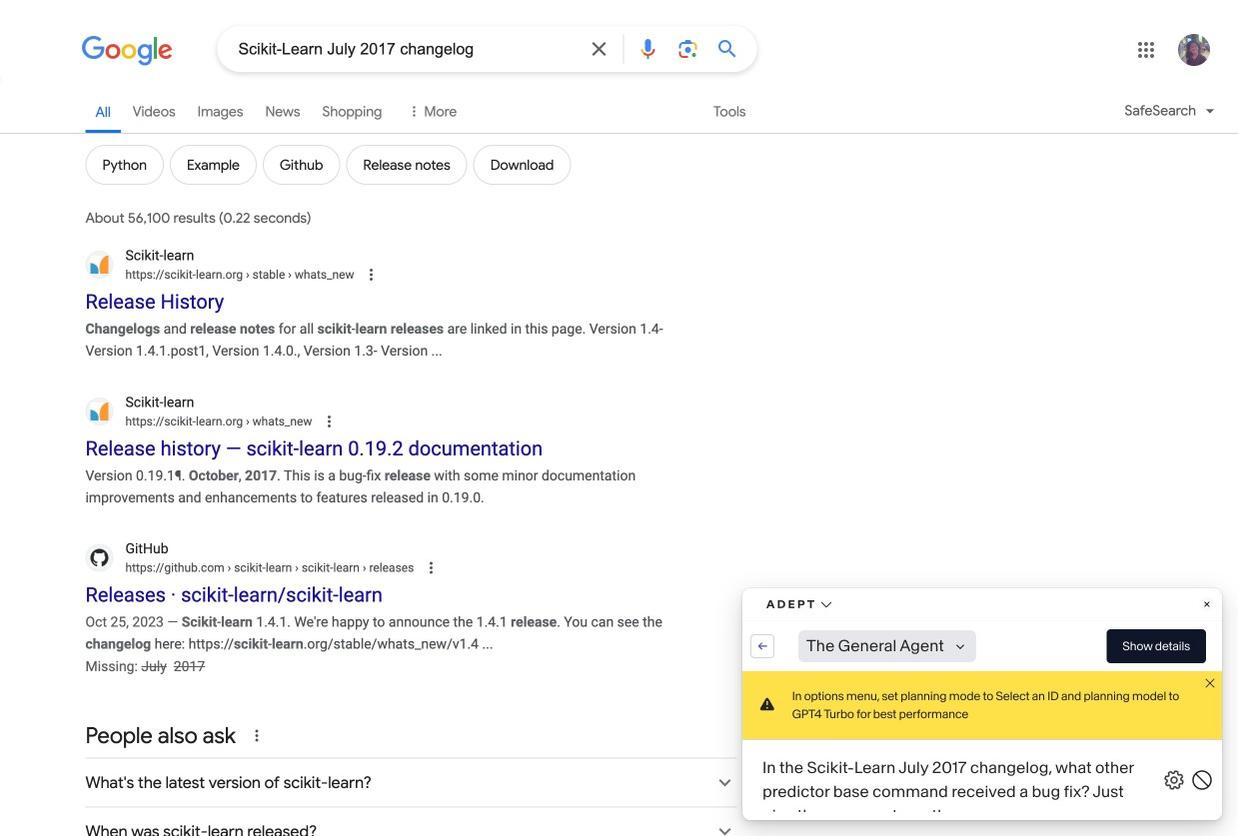 Task type: vqa. For each thing, say whether or not it's contained in the screenshot.
the 5 hr 58 min HNL – SEA
no



Task type: locate. For each thing, give the bounding box(es) containing it.
None text field
[[125, 266, 354, 284], [125, 412, 312, 430], [243, 414, 312, 428], [125, 266, 354, 284], [125, 412, 312, 430], [243, 414, 312, 428]]

search by image image
[[676, 37, 700, 61]]

None text field
[[243, 268, 354, 282], [125, 559, 414, 577], [225, 561, 414, 575], [243, 268, 354, 282], [125, 559, 414, 577], [225, 561, 414, 575]]

navigation
[[0, 88, 1238, 197]]

Search text field
[[238, 38, 575, 63]]

google image
[[81, 36, 173, 66]]

None search field
[[0, 25, 757, 72]]

search by voice image
[[636, 37, 660, 61]]



